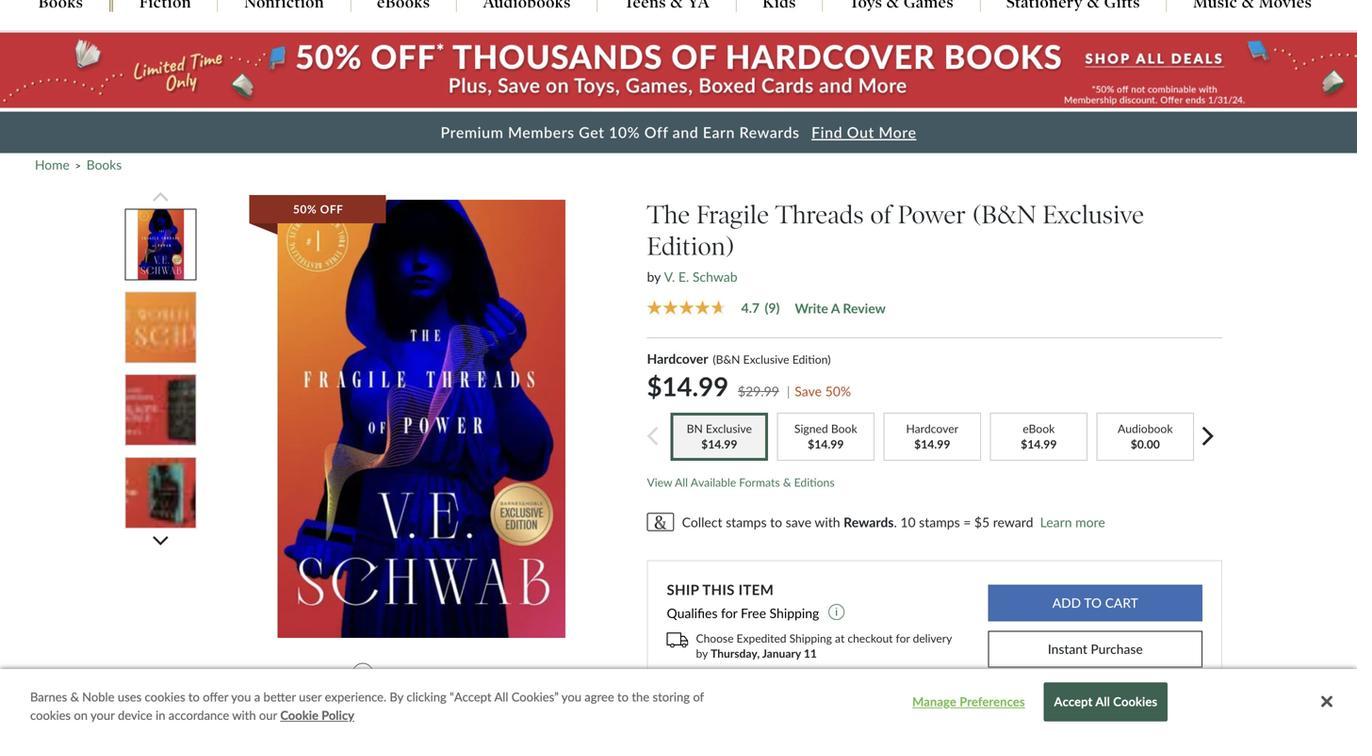 Task type: vqa. For each thing, say whether or not it's contained in the screenshot.
top "Read"
no



Task type: locate. For each thing, give the bounding box(es) containing it.
to
[[770, 514, 782, 530], [411, 666, 423, 682], [188, 689, 200, 704], [617, 689, 629, 704]]

rewards left 10 in the bottom right of the page
[[844, 514, 894, 530]]

$14.99 inside signed book $14.99
[[808, 437, 844, 451]]

0 horizontal spatial (b&n
[[713, 353, 740, 366]]

audiobook
[[1118, 422, 1173, 435]]

with right save
[[815, 514, 840, 530]]

cookies"
[[511, 689, 559, 704]]

0 vertical spatial (b&n
[[972, 199, 1036, 230]]

.
[[894, 514, 897, 530]]

more
[[879, 123, 916, 141]]

of right storing at the bottom of page
[[693, 689, 704, 704]]

1 horizontal spatial all
[[675, 475, 688, 489]]

all inside the accept all cookies button
[[1095, 694, 1110, 709]]

0 horizontal spatial cookies
[[30, 708, 71, 723]]

off
[[320, 202, 343, 216]]

1 you from the left
[[231, 689, 251, 704]]

(b&n up $14.99 $29.99
[[713, 353, 740, 366]]

1 vertical spatial a
[[254, 689, 260, 704]]

edition) up save 50%
[[792, 353, 831, 366]]

1 horizontal spatial books
[[385, 709, 420, 725]]

shop 50% off books
[[302, 709, 420, 725]]

0 horizontal spatial off
[[363, 709, 381, 725]]

&
[[783, 475, 791, 489], [70, 689, 79, 704]]

all right "accept
[[494, 689, 508, 704]]

hardcover
[[647, 351, 708, 367], [906, 422, 959, 435]]

1 horizontal spatial stamps
[[919, 514, 960, 530]]

shipping
[[770, 605, 819, 621], [789, 631, 832, 645]]

manage preferences button
[[910, 683, 1028, 720]]

stamps
[[726, 514, 767, 530], [919, 514, 960, 530]]

alternative view 4 of the fragile threads of power (b&n exclusive edition) image
[[49, 458, 273, 528]]

1 horizontal spatial cookies
[[145, 689, 185, 704]]

for
[[721, 605, 737, 621], [896, 631, 910, 645]]

available
[[691, 475, 736, 489]]

uses
[[118, 689, 142, 704]]

0 horizontal spatial exclusive
[[743, 353, 789, 366]]

for left the free
[[721, 605, 737, 621]]

experience.
[[325, 689, 386, 704]]

off down experience. at the bottom of page
[[363, 709, 381, 725]]

1 vertical spatial exclusive
[[743, 353, 789, 366]]

v.
[[664, 269, 675, 285]]

option
[[124, 539, 198, 612]]

0 vertical spatial books
[[86, 157, 122, 173]]

check image
[[283, 713, 294, 722]]

$14.99
[[647, 371, 729, 402], [808, 437, 844, 451], [914, 437, 950, 451], [1021, 437, 1057, 451]]

0 vertical spatial rewards
[[739, 123, 800, 141]]

cookies up the in
[[145, 689, 185, 704]]

1 vertical spatial shipping
[[789, 631, 832, 645]]

in
[[156, 708, 165, 723]]

wishlist
[[426, 666, 472, 682]]

0 horizontal spatial with
[[232, 708, 256, 723]]

of left power
[[870, 199, 891, 230]]

agree
[[585, 689, 614, 704]]

1 horizontal spatial with
[[815, 514, 840, 530]]

by
[[647, 269, 661, 285], [696, 647, 708, 660]]

0 horizontal spatial for
[[721, 605, 737, 621]]

and
[[673, 123, 699, 141]]

1 vertical spatial rewards
[[844, 514, 894, 530]]

1 horizontal spatial for
[[896, 631, 910, 645]]

with inside "$14.99" main content
[[815, 514, 840, 530]]

choose expedited shipping at checkout for delivery by
[[696, 631, 952, 660]]

barnes
[[30, 689, 67, 704]]

view
[[647, 475, 672, 489]]

1 horizontal spatial &
[[783, 475, 791, 489]]

0 vertical spatial &
[[783, 475, 791, 489]]

edition)
[[647, 231, 734, 262], [792, 353, 831, 366]]

0 vertical spatial 50%
[[293, 202, 317, 216]]

view all available formats & editions link
[[647, 475, 835, 489]]

edition) inside hardcover (b&n exclusive edition)
[[792, 353, 831, 366]]

0 vertical spatial by
[[647, 269, 661, 285]]

1 vertical spatial books
[[385, 709, 420, 725]]

0 horizontal spatial 50%
[[293, 202, 317, 216]]

privacy alert dialog
[[0, 669, 1357, 734]]

0 vertical spatial a
[[831, 300, 840, 316]]

1 horizontal spatial (b&n
[[972, 199, 1036, 230]]

limited time only! 50% off thousands of hardcover books. plus, save on toys, boxed cards and more. shop all deals image
[[0, 33, 1357, 108]]

instant purchase
[[1048, 641, 1143, 657]]

a
[[831, 300, 840, 316], [254, 689, 260, 704]]

1 horizontal spatial edition)
[[792, 353, 831, 366]]

books down by
[[385, 709, 420, 725]]

1 horizontal spatial of
[[870, 199, 891, 230]]

0 horizontal spatial stamps
[[726, 514, 767, 530]]

hardcover right the book on the bottom of page
[[906, 422, 959, 435]]

edition) up e.
[[647, 231, 734, 262]]

stamps left the =
[[919, 514, 960, 530]]

1 horizontal spatial a
[[831, 300, 840, 316]]

1 vertical spatial (b&n
[[713, 353, 740, 366]]

e.
[[678, 269, 689, 285]]

0 vertical spatial edition)
[[647, 231, 734, 262]]

by left v.
[[647, 269, 661, 285]]

all inside "$14.99" main content
[[675, 475, 688, 489]]

1 horizontal spatial hardcover
[[906, 422, 959, 435]]

by down choose
[[696, 647, 708, 660]]

0 horizontal spatial a
[[254, 689, 260, 704]]

cookies
[[145, 689, 185, 704], [30, 708, 71, 723]]

cookie policy
[[280, 708, 354, 723]]

you right offer
[[231, 689, 251, 704]]

off left and
[[644, 123, 668, 141]]

alternative view 3 of the fragile threads of power (b&n exclusive edition) image
[[49, 375, 273, 445]]

rewards right earn
[[739, 123, 800, 141]]

shop
[[302, 709, 330, 725]]

at
[[835, 631, 845, 645]]

by inside choose expedited shipping at checkout for delivery by
[[696, 647, 708, 660]]

4.7 (9)
[[741, 300, 780, 316]]

with
[[815, 514, 840, 530], [232, 708, 256, 723]]

0 horizontal spatial &
[[70, 689, 79, 704]]

to left save
[[770, 514, 782, 530]]

$14.99 up 10 in the bottom right of the page
[[914, 437, 950, 451]]

$5
[[974, 514, 990, 530]]

accept all cookies
[[1054, 694, 1157, 709]]

delivery
[[913, 631, 952, 645]]

0 horizontal spatial you
[[231, 689, 251, 704]]

1 vertical spatial by
[[696, 647, 708, 660]]

learn more link
[[1040, 512, 1105, 533]]

50% down experience. at the bottom of page
[[334, 709, 359, 725]]

ebook $14.99
[[1021, 422, 1057, 451]]

2 horizontal spatial all
[[1095, 694, 1110, 709]]

to left the
[[617, 689, 629, 704]]

1 horizontal spatial 50%
[[334, 709, 359, 725]]

$14.99 main content
[[0, 32, 1357, 734]]

1 vertical spatial with
[[232, 708, 256, 723]]

1 vertical spatial off
[[363, 709, 381, 725]]

hardcover $14.99
[[906, 422, 959, 451]]

0 vertical spatial exclusive
[[1043, 199, 1144, 230]]

for left delivery
[[896, 631, 910, 645]]

0 vertical spatial off
[[644, 123, 668, 141]]

list box
[[49, 190, 273, 622]]

by
[[390, 689, 403, 704]]

0 vertical spatial of
[[870, 199, 891, 230]]

books
[[86, 157, 122, 173], [385, 709, 420, 725]]

the
[[632, 689, 649, 704]]

None submit
[[988, 585, 1203, 622], [988, 711, 1203, 734], [988, 585, 1203, 622], [988, 711, 1203, 734]]

1 vertical spatial edition)
[[792, 353, 831, 366]]

all for view
[[675, 475, 688, 489]]

1 horizontal spatial exclusive
[[1043, 199, 1144, 230]]

our
[[259, 708, 277, 723]]

manage preferences
[[912, 694, 1025, 709]]

hardcover up $14.99 $29.99
[[647, 351, 708, 367]]

you left agree
[[562, 689, 581, 704]]

1 horizontal spatial you
[[562, 689, 581, 704]]

shipping up the 11
[[789, 631, 832, 645]]

you
[[231, 689, 251, 704], [562, 689, 581, 704]]

1 vertical spatial &
[[70, 689, 79, 704]]

1 vertical spatial for
[[896, 631, 910, 645]]

10%
[[609, 123, 640, 141]]

1 vertical spatial of
[[693, 689, 704, 704]]

0 horizontal spatial all
[[494, 689, 508, 704]]

schwab
[[693, 269, 738, 285]]

0 vertical spatial for
[[721, 605, 737, 621]]

0 vertical spatial hardcover
[[647, 351, 708, 367]]

2 you from the left
[[562, 689, 581, 704]]

(b&n
[[972, 199, 1036, 230], [713, 353, 740, 366]]

50% left off
[[293, 202, 317, 216]]

cookies down the barnes
[[30, 708, 71, 723]]

with left our
[[232, 708, 256, 723]]

all right accept
[[1095, 694, 1110, 709]]

all
[[675, 475, 688, 489], [494, 689, 508, 704], [1095, 694, 1110, 709]]

1 horizontal spatial off
[[644, 123, 668, 141]]

0 horizontal spatial hardcover
[[647, 351, 708, 367]]

alternative view 1 of the fragile threads of power (b&n exclusive edition) image
[[138, 210, 184, 280]]

0 vertical spatial shipping
[[770, 605, 819, 621]]

1 vertical spatial hardcover
[[906, 422, 959, 435]]

thursday,
[[711, 647, 760, 660]]

the
[[647, 199, 690, 230]]

stamps down view all available formats & editions
[[726, 514, 767, 530]]

for inside choose expedited shipping at checkout for delivery by
[[896, 631, 910, 645]]

1 vertical spatial 50%
[[334, 709, 359, 725]]

v. e. schwab link
[[664, 269, 738, 285]]

this
[[702, 581, 735, 598]]

$14.99 down signed
[[808, 437, 844, 451]]

all right the view at the left bottom of page
[[675, 475, 688, 489]]

a inside barnes & noble uses cookies to offer you a better user experience. by clicking "accept all cookies" you agree to the storing of cookies on your device in accordance with our
[[254, 689, 260, 704]]

option inside "$14.99" main content
[[124, 539, 198, 612]]

cookies
[[1113, 694, 1157, 709]]

a right write
[[831, 300, 840, 316]]

collect
[[682, 514, 722, 530]]

0 horizontal spatial by
[[647, 269, 661, 285]]

offer
[[203, 689, 228, 704]]

all for accept
[[1095, 694, 1110, 709]]

of
[[870, 199, 891, 230], [693, 689, 704, 704]]

0 horizontal spatial edition)
[[647, 231, 734, 262]]

$29.99
[[738, 383, 779, 399]]

exclusive inside hardcover (b&n exclusive edition)
[[743, 353, 789, 366]]

hardcover for hardcover (b&n exclusive edition)
[[647, 351, 708, 367]]

0 vertical spatial with
[[815, 514, 840, 530]]

1 vertical spatial cookies
[[30, 708, 71, 723]]

1 horizontal spatial rewards
[[844, 514, 894, 530]]

=
[[963, 514, 971, 530]]

$14.99 down hardcover (b&n exclusive edition)
[[647, 371, 729, 402]]

books right the home link
[[86, 157, 122, 173]]

& inside "$14.99" main content
[[783, 475, 791, 489]]

1 horizontal spatial by
[[696, 647, 708, 660]]

0 horizontal spatial of
[[693, 689, 704, 704]]

"accept
[[450, 689, 492, 704]]

& up on
[[70, 689, 79, 704]]

0 horizontal spatial books
[[86, 157, 122, 173]]

& left editions
[[783, 475, 791, 489]]

shipping right the free
[[770, 605, 819, 621]]

a up our
[[254, 689, 260, 704]]

editions
[[794, 475, 835, 489]]

(b&n right power
[[972, 199, 1036, 230]]



Task type: describe. For each thing, give the bounding box(es) containing it.
4.7
[[741, 300, 760, 316]]

to right add
[[411, 666, 423, 682]]

& inside barnes & noble uses cookies to offer you a better user experience. by clicking "accept all cookies" you agree to the storing of cookies on your device in accordance with our
[[70, 689, 79, 704]]

with inside barnes & noble uses cookies to offer you a better user experience. by clicking "accept all cookies" you agree to the storing of cookies on your device in accordance with our
[[232, 708, 256, 723]]

accept
[[1054, 694, 1093, 709]]

premium
[[441, 123, 504, 141]]

signed
[[794, 422, 828, 435]]

the fragile threads of power (b&n exclusive edition) by v. e. schwab
[[647, 199, 1144, 285]]

storing
[[653, 689, 690, 704]]

by inside the fragile threads of power (b&n exclusive edition) by v. e. schwab
[[647, 269, 661, 285]]

noble
[[82, 689, 115, 704]]

cookie
[[280, 708, 318, 723]]

(b&n inside the fragile threads of power (b&n exclusive edition) by v. e. schwab
[[972, 199, 1036, 230]]

shop 50% off books link
[[302, 709, 420, 725]]

view all available formats & editions
[[647, 475, 835, 489]]

1 stamps from the left
[[726, 514, 767, 530]]

instant
[[1048, 641, 1087, 657]]

accordance
[[169, 708, 229, 723]]

0 horizontal spatial rewards
[[739, 123, 800, 141]]

collect stamps to save with rewards . 10 stamps = $5 reward learn more
[[682, 514, 1105, 530]]

(9)
[[765, 300, 780, 316]]

$14.99 inside hardcover $14.99
[[914, 437, 950, 451]]

off inside 'shop 50% off books' link
[[363, 709, 381, 725]]

shipping inside choose expedited shipping at checkout for delivery by
[[789, 631, 832, 645]]

learn
[[1040, 514, 1072, 530]]

of inside barnes & noble uses cookies to offer you a better user experience. by clicking "accept all cookies" you agree to the storing of cookies on your device in accordance with our
[[693, 689, 704, 704]]

add to wishlist link
[[352, 663, 480, 685]]

preferences
[[960, 694, 1025, 709]]

50% inside list box
[[293, 202, 317, 216]]

get
[[579, 123, 605, 141]]

reward
[[993, 514, 1033, 530]]

write
[[795, 300, 828, 316]]

qualifies
[[667, 605, 718, 621]]

out
[[847, 123, 874, 141]]

$14.99 down "ebook"
[[1021, 437, 1057, 451]]

write a review button
[[795, 300, 886, 316]]

more
[[1075, 514, 1105, 530]]

members
[[508, 123, 575, 141]]

user
[[299, 689, 322, 704]]

accept all cookies button
[[1044, 682, 1168, 721]]

2 stamps from the left
[[919, 514, 960, 530]]

threads
[[775, 199, 864, 230]]

policy
[[321, 708, 354, 723]]

50% off list box
[[230, 190, 620, 648]]

fragile
[[696, 199, 769, 230]]

expedited
[[737, 631, 786, 645]]

to up the accordance
[[188, 689, 200, 704]]

january
[[762, 647, 801, 660]]

$14.99 $29.99
[[647, 371, 779, 402]]

review
[[843, 300, 886, 316]]

find
[[811, 123, 843, 141]]

on
[[74, 708, 88, 723]]

clicking
[[407, 689, 446, 704]]

device
[[118, 708, 152, 723]]

ship
[[667, 581, 699, 598]]

formats
[[739, 475, 780, 489]]

hardcover for hardcover $14.99
[[906, 422, 959, 435]]

barnes & noble uses cookies to offer you a better user experience. by clicking "accept all cookies" you agree to the storing of cookies on your device in accordance with our
[[30, 689, 704, 723]]

instant purchase button
[[988, 631, 1203, 668]]

signed book $14.99
[[794, 422, 857, 451]]

save 50%
[[795, 383, 851, 399]]

checkout
[[848, 631, 893, 645]]

shipping inside ship this item qualifies for free shipping
[[770, 605, 819, 621]]

free
[[741, 605, 766, 621]]

(b&n inside hardcover (b&n exclusive edition)
[[713, 353, 740, 366]]

edition) inside the fragile threads of power (b&n exclusive edition) by v. e. schwab
[[647, 231, 734, 262]]

for inside ship this item qualifies for free shipping
[[721, 605, 737, 621]]

book
[[831, 422, 857, 435]]

premium members get 10% off and earn rewards find out more
[[441, 123, 916, 141]]

your
[[90, 708, 115, 723]]

audiobook $0.00
[[1118, 422, 1173, 451]]

the fragile threads of power (b&n exclusive edition) image
[[277, 200, 565, 638]]

books link
[[86, 157, 122, 173]]

$0.00
[[1131, 437, 1160, 451]]

cookie policy link
[[280, 706, 354, 725]]

exclusive inside the fragile threads of power (b&n exclusive edition) by v. e. schwab
[[1043, 199, 1144, 230]]

thursday, january 11
[[711, 647, 817, 660]]

ship this item qualifies for free shipping
[[667, 581, 823, 621]]

purchase
[[1091, 641, 1143, 657]]

manage
[[912, 694, 956, 709]]

better
[[263, 689, 296, 704]]

earn
[[703, 123, 735, 141]]

0 vertical spatial cookies
[[145, 689, 185, 704]]

all inside barnes & noble uses cookies to offer you a better user experience. by clicking "accept all cookies" you agree to the storing of cookies on your device in accordance with our
[[494, 689, 508, 704]]

50% off
[[293, 202, 343, 216]]

11
[[804, 647, 817, 660]]

alternative view 2 of the fragile threads of power (b&n exclusive edition) image
[[49, 293, 273, 362]]

50% off link
[[249, 195, 565, 638]]

save
[[786, 514, 812, 530]]

add to wishlist
[[384, 666, 472, 682]]

item
[[739, 581, 774, 598]]

hardcover (b&n exclusive edition)
[[647, 351, 831, 367]]

ebook
[[1023, 422, 1055, 435]]

power
[[898, 199, 966, 230]]

a inside "$14.99" main content
[[831, 300, 840, 316]]

of inside the fragile threads of power (b&n exclusive edition) by v. e. schwab
[[870, 199, 891, 230]]



